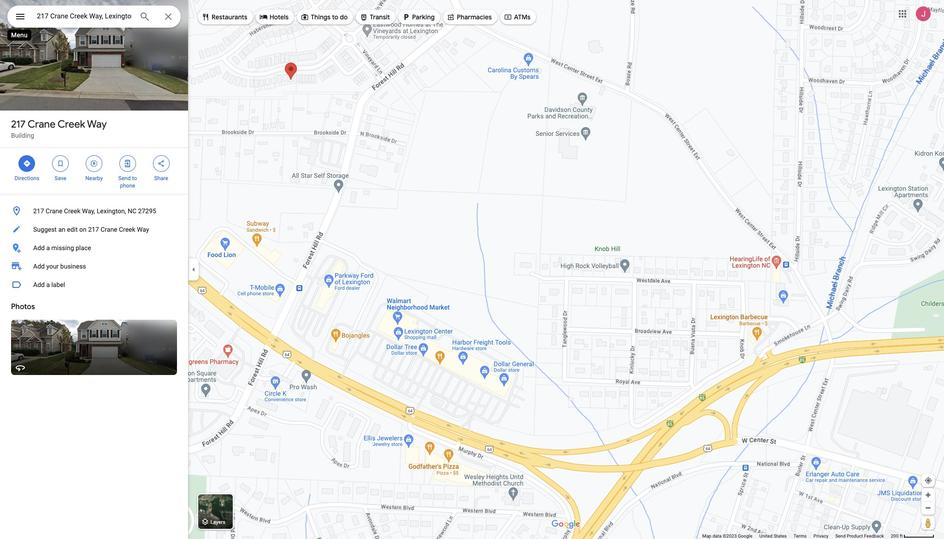 Task type: vqa. For each thing, say whether or not it's contained in the screenshot.
217 Crane Creek Way Building
yes



Task type: describe. For each thing, give the bounding box(es) containing it.
pharmacies
[[457, 13, 492, 21]]

send for send product feedback
[[836, 534, 846, 539]]

privacy
[[814, 534, 829, 539]]

 parking
[[402, 12, 435, 22]]

privacy button
[[814, 533, 829, 539]]

27295
[[138, 207, 156, 215]]

 transit
[[360, 12, 390, 22]]

nc
[[128, 207, 137, 215]]

217 crane creek way, lexington, nc 27295
[[33, 207, 156, 215]]

google
[[738, 534, 753, 539]]

map
[[702, 534, 712, 539]]

phone
[[120, 183, 135, 189]]


[[402, 12, 410, 22]]

building
[[11, 132, 34, 139]]

to inside  things to do
[[332, 13, 338, 21]]

way inside the 217 crane creek way building
[[87, 118, 107, 131]]

on
[[79, 226, 87, 233]]

217 crane creek way main content
[[0, 0, 188, 539]]

missing
[[51, 244, 74, 252]]

share
[[154, 175, 168, 182]]

feedback
[[864, 534, 884, 539]]

google maps element
[[0, 0, 944, 539]]

united states
[[760, 534, 787, 539]]

 button
[[7, 6, 33, 30]]

suggest
[[33, 226, 57, 233]]

directions
[[15, 175, 39, 182]]

add your business link
[[0, 257, 188, 276]]

crane for way,
[[46, 207, 62, 215]]


[[301, 12, 309, 22]]

2 vertical spatial creek
[[119, 226, 135, 233]]

united states button
[[760, 533, 787, 539]]


[[360, 12, 368, 22]]


[[90, 159, 98, 169]]

send to phone
[[118, 175, 137, 189]]

your
[[46, 263, 59, 270]]

send product feedback button
[[836, 533, 884, 539]]

save
[[55, 175, 66, 182]]

 atms
[[504, 12, 531, 22]]

atms
[[514, 13, 531, 21]]

a for label
[[46, 281, 50, 289]]

add a label
[[33, 281, 65, 289]]

lexington,
[[97, 207, 126, 215]]

show street view coverage image
[[922, 516, 935, 530]]

collapse side panel image
[[189, 265, 199, 275]]


[[23, 159, 31, 169]]

send product feedback
[[836, 534, 884, 539]]

product
[[847, 534, 863, 539]]

place
[[76, 244, 91, 252]]

way,
[[82, 207, 95, 215]]

things
[[311, 13, 331, 21]]

to inside "send to phone"
[[132, 175, 137, 182]]

none field inside 217 crane creek way, lexington, nc 27295 field
[[37, 11, 132, 22]]

 search field
[[7, 6, 181, 30]]

add a missing place
[[33, 244, 91, 252]]

send for send to phone
[[118, 175, 131, 182]]

actions for 217 crane creek way region
[[0, 148, 188, 194]]

zoom out image
[[925, 505, 932, 512]]

label
[[51, 281, 65, 289]]

creek for way
[[58, 118, 85, 131]]


[[157, 159, 165, 169]]


[[56, 159, 65, 169]]

photos
[[11, 302, 35, 312]]


[[123, 159, 132, 169]]

terms
[[794, 534, 807, 539]]

2 horizontal spatial 217
[[88, 226, 99, 233]]



Task type: locate. For each thing, give the bounding box(es) containing it.
0 vertical spatial 217
[[11, 118, 26, 131]]

a left missing
[[46, 244, 50, 252]]


[[15, 10, 26, 23]]

data
[[713, 534, 722, 539]]

add left label
[[33, 281, 45, 289]]

1 horizontal spatial way
[[137, 226, 149, 233]]

suggest an edit on 217 crane creek way
[[33, 226, 149, 233]]

show your location image
[[924, 477, 933, 485]]

200 ft button
[[891, 534, 935, 539]]

2 a from the top
[[46, 281, 50, 289]]

parking
[[412, 13, 435, 21]]

united
[[760, 534, 773, 539]]

217 Crane Creek Way, Lexington, NC 27295 field
[[7, 6, 181, 28]]

0 horizontal spatial 217
[[11, 118, 26, 131]]

crane inside the 217 crane creek way building
[[28, 118, 55, 131]]

footer containing map data ©2023 google
[[702, 533, 891, 539]]

2 vertical spatial 217
[[88, 226, 99, 233]]

add for add a missing place
[[33, 244, 45, 252]]

0 vertical spatial add
[[33, 244, 45, 252]]

217 inside the 217 crane creek way building
[[11, 118, 26, 131]]

1 horizontal spatial to
[[332, 13, 338, 21]]

way up 
[[87, 118, 107, 131]]

0 horizontal spatial to
[[132, 175, 137, 182]]

a inside add a label button
[[46, 281, 50, 289]]

0 horizontal spatial send
[[118, 175, 131, 182]]

restaurants
[[212, 13, 247, 21]]

217 for way
[[11, 118, 26, 131]]


[[447, 12, 455, 22]]

1 vertical spatial to
[[132, 175, 137, 182]]

footer
[[702, 533, 891, 539]]

send up phone
[[118, 175, 131, 182]]

 pharmacies
[[447, 12, 492, 22]]

ft
[[900, 534, 903, 539]]

©2023
[[723, 534, 737, 539]]

 restaurants
[[201, 12, 247, 22]]

1 vertical spatial send
[[836, 534, 846, 539]]

way
[[87, 118, 107, 131], [137, 226, 149, 233]]

hotels
[[270, 13, 289, 21]]

3 add from the top
[[33, 281, 45, 289]]

creek
[[58, 118, 85, 131], [64, 207, 80, 215], [119, 226, 135, 233]]

a left label
[[46, 281, 50, 289]]

send inside "send to phone"
[[118, 175, 131, 182]]

 hotels
[[259, 12, 289, 22]]

a for missing
[[46, 244, 50, 252]]

0 vertical spatial crane
[[28, 118, 55, 131]]

states
[[774, 534, 787, 539]]

way down 27295
[[137, 226, 149, 233]]

to left do
[[332, 13, 338, 21]]

crane for way
[[28, 118, 55, 131]]

creek up 
[[58, 118, 85, 131]]


[[504, 12, 512, 22]]

a inside add a missing place button
[[46, 244, 50, 252]]

crane up an
[[46, 207, 62, 215]]

1 a from the top
[[46, 244, 50, 252]]

add down suggest
[[33, 244, 45, 252]]

add inside add your business link
[[33, 263, 45, 270]]

creek inside the 217 crane creek way building
[[58, 118, 85, 131]]

zoom in image
[[925, 492, 932, 499]]

217 up building
[[11, 118, 26, 131]]

send left product on the bottom of page
[[836, 534, 846, 539]]

1 vertical spatial add
[[33, 263, 45, 270]]

creek down nc
[[119, 226, 135, 233]]

1 vertical spatial a
[[46, 281, 50, 289]]

creek left way,
[[64, 207, 80, 215]]

1 horizontal spatial send
[[836, 534, 846, 539]]

1 vertical spatial crane
[[46, 207, 62, 215]]

layers
[[211, 520, 225, 526]]

send
[[118, 175, 131, 182], [836, 534, 846, 539]]

crane
[[28, 118, 55, 131], [46, 207, 62, 215], [101, 226, 117, 233]]

217 right on on the left top
[[88, 226, 99, 233]]

crane inside 217 crane creek way, lexington, nc 27295 button
[[46, 207, 62, 215]]

add a missing place button
[[0, 239, 188, 257]]

200 ft
[[891, 534, 903, 539]]

2 vertical spatial crane
[[101, 226, 117, 233]]

crane inside suggest an edit on 217 crane creek way button
[[101, 226, 117, 233]]

217 for way,
[[33, 207, 44, 215]]

1 vertical spatial way
[[137, 226, 149, 233]]

nearby
[[85, 175, 103, 182]]

None field
[[37, 11, 132, 22]]

1 horizontal spatial 217
[[33, 207, 44, 215]]

map data ©2023 google
[[702, 534, 753, 539]]

way inside button
[[137, 226, 149, 233]]

0 vertical spatial a
[[46, 244, 50, 252]]

0 vertical spatial way
[[87, 118, 107, 131]]

1 vertical spatial creek
[[64, 207, 80, 215]]

 things to do
[[301, 12, 348, 22]]

add for add your business
[[33, 263, 45, 270]]

217 up suggest
[[33, 207, 44, 215]]

to up phone
[[132, 175, 137, 182]]

crane down the lexington,
[[101, 226, 117, 233]]

0 vertical spatial creek
[[58, 118, 85, 131]]

add your business
[[33, 263, 86, 270]]

crane up building
[[28, 118, 55, 131]]

217 crane creek way building
[[11, 118, 107, 139]]

0 vertical spatial to
[[332, 13, 338, 21]]

send inside button
[[836, 534, 846, 539]]

2 add from the top
[[33, 263, 45, 270]]

an
[[58, 226, 65, 233]]

do
[[340, 13, 348, 21]]

217 crane creek way, lexington, nc 27295 button
[[0, 202, 188, 220]]

0 vertical spatial send
[[118, 175, 131, 182]]

1 add from the top
[[33, 244, 45, 252]]

terms button
[[794, 533, 807, 539]]

200
[[891, 534, 899, 539]]

creek for way,
[[64, 207, 80, 215]]

add left 'your'
[[33, 263, 45, 270]]

a
[[46, 244, 50, 252], [46, 281, 50, 289]]


[[201, 12, 210, 22]]

add inside add a label button
[[33, 281, 45, 289]]

to
[[332, 13, 338, 21], [132, 175, 137, 182]]

0 horizontal spatial way
[[87, 118, 107, 131]]

add a label button
[[0, 276, 188, 294]]

footer inside the google maps element
[[702, 533, 891, 539]]


[[259, 12, 268, 22]]

1 vertical spatial 217
[[33, 207, 44, 215]]

transit
[[370, 13, 390, 21]]

add
[[33, 244, 45, 252], [33, 263, 45, 270], [33, 281, 45, 289]]

google account: james peterson  
(james.peterson1902@gmail.com) image
[[916, 6, 931, 21]]

business
[[60, 263, 86, 270]]

edit
[[67, 226, 78, 233]]

add inside add a missing place button
[[33, 244, 45, 252]]

217
[[11, 118, 26, 131], [33, 207, 44, 215], [88, 226, 99, 233]]

suggest an edit on 217 crane creek way button
[[0, 220, 188, 239]]

2 vertical spatial add
[[33, 281, 45, 289]]

add for add a label
[[33, 281, 45, 289]]



